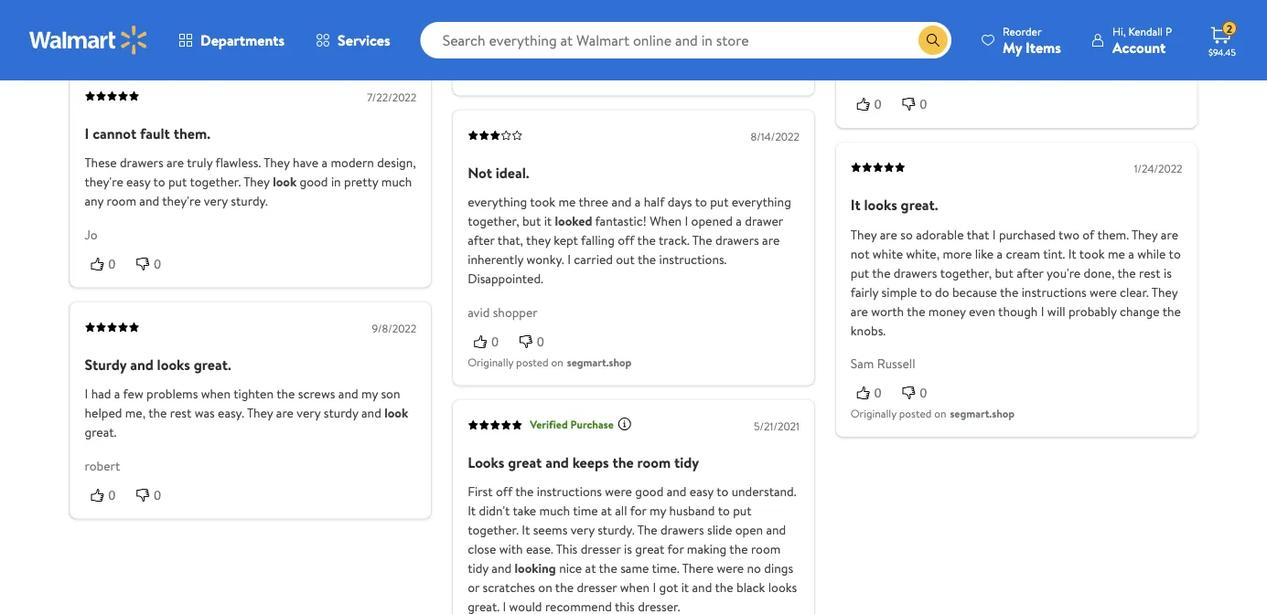 Task type: describe. For each thing, give the bounding box(es) containing it.
jo
[[85, 226, 98, 244]]

instructions.
[[659, 251, 727, 269]]

1 everything from the left
[[468, 193, 527, 211]]

and up sturdy
[[338, 385, 358, 403]]

p
[[1165, 23, 1172, 39]]

good in pretty much any room and they're very sturdy.
[[85, 173, 412, 210]]

that
[[967, 226, 989, 243]]

no
[[747, 560, 761, 578]]

2 everything from the left
[[732, 193, 791, 211]]

when
[[650, 212, 682, 230]]

great inside first off the instructions were good and easy to understand. it didn't take much time at all for my husband to put together.   it seems very sturdy.  the drawers slide open and close with ease.  this dresser is great for making the room tidy and
[[635, 541, 665, 559]]

the up clear.
[[1117, 264, 1136, 282]]

the inside fantastic! when i opened a drawer after that, they kept falling off the track. the drawers are inherently wonky. i carried out the instructions. disappointed.
[[692, 232, 712, 249]]

looks
[[468, 452, 504, 473]]

nice at the same time.  there were no dings or scratches on the dresser when i got it and the black looks great.  i would recommend this dresser.
[[468, 560, 797, 615]]

at inside nice at the same time.  there were no dings or scratches on the dresser when i got it and the black looks great.  i would recommend this dresser.
[[585, 560, 596, 578]]

put inside these drawers are truly flawless. they have a modern design, they're easy to put together. they
[[168, 173, 187, 191]]

were inside nice at the same time.  there were no dings or scratches on the dresser when i got it and the black looks great.  i would recommend this dresser.
[[717, 560, 744, 578]]

and up scratches
[[492, 560, 512, 578]]

my inside i had a few problems when tighten the screws and my son helped me, the rest was easy. they are very sturdy and
[[361, 385, 378, 403]]

the left black
[[715, 579, 733, 597]]

three
[[579, 193, 609, 211]]

sturdy
[[324, 404, 358, 422]]

easy inside first off the instructions were good and easy to understand. it didn't take much time at all for my husband to put together.   it seems very sturdy.  the drawers slide open and close with ease.  this dresser is great for making the room tidy and
[[690, 483, 714, 501]]

would
[[509, 598, 542, 615]]

more
[[943, 245, 972, 263]]

you're
[[1047, 264, 1081, 282]]

slide
[[707, 521, 732, 539]]

dings
[[764, 560, 793, 578]]

have
[[293, 154, 319, 172]]

i left cannot
[[85, 123, 89, 143]]

days
[[668, 193, 692, 211]]

robert
[[85, 457, 120, 475]]

it down "first"
[[468, 502, 476, 520]]

very inside first off the instructions were good and easy to understand. it didn't take much time at all for my husband to put together.   it seems very sturdy.  the drawers slide open and close with ease.  this dresser is great for making the room tidy and
[[571, 521, 594, 539]]

when inside nice at the same time.  there were no dings or scratches on the dresser when i got it and the black looks great.  i would recommend this dresser.
[[620, 579, 650, 597]]

a inside i had a few problems when tighten the screws and my son helped me, the rest was easy. they are very sturdy and
[[114, 385, 120, 403]]

close
[[468, 541, 496, 559]]

had
[[91, 385, 111, 403]]

and up the husband
[[667, 483, 687, 501]]

2 horizontal spatial looks
[[864, 195, 897, 215]]

that,
[[498, 232, 523, 249]]

not
[[468, 162, 492, 183]]

look great.
[[85, 404, 408, 442]]

kept
[[554, 232, 578, 249]]

it looks great.
[[851, 195, 938, 215]]

understand.
[[732, 483, 796, 501]]

kendall
[[1128, 23, 1163, 39]]

and right open
[[766, 521, 786, 539]]

inherently
[[468, 251, 523, 269]]

this
[[615, 598, 635, 615]]

clear.
[[1120, 283, 1149, 301]]

together. inside these drawers are truly flawless. they have a modern design, they're easy to put together. they
[[190, 173, 241, 191]]

done,
[[1084, 264, 1115, 282]]

0 vertical spatial them.
[[174, 123, 210, 143]]

segmart.shop for not ideal.
[[567, 355, 632, 370]]

adorable
[[916, 226, 964, 243]]

departments
[[200, 30, 285, 50]]

it inside everything took me three and a half days to put everything together, but it
[[544, 212, 552, 230]]

or
[[468, 579, 479, 597]]

first off the instructions were good and easy to understand. it didn't take much time at all for my husband to put together.   it seems very sturdy.  the drawers slide open and close with ease.  this dresser is great for making the room tidy and
[[468, 483, 796, 578]]

white,
[[906, 245, 940, 263]]

cream
[[1006, 245, 1040, 263]]

off inside fantastic! when i opened a drawer after that, they kept falling off the track. the drawers are inherently wonky. i carried out the instructions. disappointed.
[[618, 232, 634, 249]]

took inside 'they are so adorable that i purchased two of them. they are not white white, more like a cream tint. it took me a while to put the drawers together, but after you're done, the rest is fairly simple to do because the instructions were clear. they are worth the money even though i will probably change the knobs.'
[[1079, 245, 1105, 263]]

good inside good in pretty much any room and they're very sturdy.
[[300, 173, 328, 191]]

these
[[85, 154, 117, 172]]

on inside nice at the same time.  there were no dings or scratches on the dresser when i got it and the black looks great.  i would recommend this dresser.
[[538, 579, 552, 597]]

the down white
[[872, 264, 891, 282]]

0 horizontal spatial looks
[[157, 355, 190, 375]]

recommend
[[545, 598, 612, 615]]

purchased
[[999, 226, 1056, 243]]

screws
[[298, 385, 335, 403]]

after inside 'they are so adorable that i purchased two of them. they are not white white, more like a cream tint. it took me a while to put the drawers together, but after you're done, the rest is fairly simple to do because the instructions were clear. they are worth the money even though i will probably change the knobs.'
[[1017, 264, 1044, 282]]

them. inside 'they are so adorable that i purchased two of them. they are not white white, more like a cream tint. it took me a while to put the drawers together, but after you're done, the rest is fairly simple to do because the instructions were clear. they are worth the money even though i will probably change the knobs.'
[[1097, 226, 1129, 243]]

1 horizontal spatial tidy
[[674, 452, 699, 473]]

look for look
[[273, 173, 297, 191]]

drawers inside 'they are so adorable that i purchased two of them. they are not white white, more like a cream tint. it took me a while to put the drawers together, but after you're done, the rest is fairly simple to do because the instructions were clear. they are worth the money even though i will probably change the knobs.'
[[894, 264, 937, 282]]

making
[[687, 541, 727, 559]]

i down days
[[685, 212, 688, 230]]

are inside these drawers are truly flawless. they have a modern design, they're easy to put together. they
[[166, 154, 184, 172]]

modern
[[331, 154, 374, 172]]

take
[[513, 502, 536, 520]]

look for look great.
[[384, 404, 408, 422]]

avid shopper
[[468, 303, 538, 321]]

and inside good in pretty much any room and they're very sturdy.
[[139, 192, 159, 210]]

this
[[556, 541, 578, 559]]

they right clear.
[[1152, 283, 1178, 301]]

looking
[[515, 560, 556, 578]]

the right keeps
[[612, 452, 634, 473]]

the down when
[[637, 232, 656, 249]]

open
[[735, 521, 763, 539]]

1/24/2022
[[1134, 161, 1182, 177]]

fault
[[140, 123, 170, 143]]

services button
[[300, 18, 406, 62]]

are down fairly
[[851, 302, 868, 320]]

so
[[900, 226, 913, 243]]

i right that
[[992, 226, 996, 243]]

i left got
[[653, 579, 656, 597]]

while
[[1137, 245, 1166, 263]]

the right out at the top of page
[[638, 251, 656, 269]]

time.
[[652, 560, 679, 578]]

of
[[1083, 226, 1094, 243]]

half
[[644, 193, 665, 211]]

the left screws
[[276, 385, 295, 403]]

husband
[[669, 502, 715, 520]]

russell
[[877, 355, 915, 373]]

problems
[[146, 385, 198, 403]]

the down nice
[[555, 579, 574, 597]]

sturdy. inside first off the instructions were good and easy to understand. it didn't take much time at all for my husband to put together.   it seems very sturdy.  the drawers slide open and close with ease.  this dresser is great for making the room tidy and
[[598, 521, 635, 539]]

1 vertical spatial for
[[667, 541, 684, 559]]

originally for ideal.
[[468, 355, 513, 370]]

and down son
[[361, 404, 381, 422]]

a inside these drawers are truly flawless. they have a modern design, they're easy to put together. they
[[322, 154, 328, 172]]

truly
[[187, 154, 213, 172]]

looked
[[555, 212, 592, 230]]

much inside good in pretty much any room and they're very sturdy.
[[381, 173, 412, 191]]

drawers inside first off the instructions were good and easy to understand. it didn't take much time at all for my husband to put together.   it seems very sturdy.  the drawers slide open and close with ease.  this dresser is great for making the room tidy and
[[661, 521, 704, 539]]

2
[[1227, 21, 1232, 36]]

very inside good in pretty much any room and they're very sturdy.
[[204, 192, 228, 210]]

the right me,
[[148, 404, 167, 422]]

purchase
[[570, 417, 614, 433]]

shopper
[[493, 303, 538, 321]]

white
[[873, 245, 903, 263]]

design,
[[377, 154, 416, 172]]

to inside everything took me three and a half days to put everything together, but it
[[695, 193, 707, 211]]

and inside nice at the same time.  there were no dings or scratches on the dresser when i got it and the black looks great.  i would recommend this dresser.
[[692, 579, 712, 597]]

instructions inside 'they are so adorable that i purchased two of them. they are not white white, more like a cream tint. it took me a while to put the drawers together, but after you're done, the rest is fairly simple to do because the instructions were clear. they are worth the money even though i will probably change the knobs.'
[[1022, 283, 1087, 301]]

they're inside these drawers are truly flawless. they have a modern design, they're easy to put together. they
[[85, 173, 123, 191]]

i down kept
[[567, 251, 571, 269]]

great. up so
[[901, 195, 938, 215]]

carried
[[574, 251, 613, 269]]

change
[[1120, 302, 1160, 320]]

a inside everything took me three and a half days to put everything together, but it
[[635, 193, 641, 211]]

fantastic! when i opened a drawer after that, they kept falling off the track. the drawers are inherently wonky. i carried out the instructions. disappointed.
[[468, 212, 783, 288]]

money
[[928, 302, 966, 320]]

is inside 'they are so adorable that i purchased two of them. they are not white white, more like a cream tint. it took me a while to put the drawers together, but after you're done, the rest is fairly simple to do because the instructions were clear. they are worth the money even though i will probably change the knobs.'
[[1164, 264, 1172, 282]]

everything took me three and a half days to put everything together, but it
[[468, 193, 791, 230]]

the left same
[[599, 560, 617, 578]]

great. inside look great.
[[85, 424, 117, 442]]

originally posted on segmart.shop for it looks great.
[[851, 406, 1015, 422]]

a inside fantastic! when i opened a drawer after that, they kept falling off the track. the drawers are inherently wonky. i carried out the instructions. disappointed.
[[736, 212, 742, 230]]

took inside everything took me three and a half days to put everything together, but it
[[530, 193, 555, 211]]

originally posted on segmart.shop for not ideal.
[[468, 355, 632, 370]]

like
[[975, 245, 994, 263]]

black
[[736, 579, 765, 597]]

dresser inside nice at the same time.  there were no dings or scratches on the dresser when i got it and the black looks great.  i would recommend this dresser.
[[577, 579, 617, 597]]

wonky.
[[527, 251, 564, 269]]

to inside these drawers are truly flawless. they have a modern design, they're easy to put together. they
[[153, 173, 165, 191]]

all
[[615, 502, 627, 520]]

rest inside i had a few problems when tighten the screws and my son helped me, the rest was easy. they are very sturdy and
[[170, 404, 191, 422]]



Task type: vqa. For each thing, say whether or not it's contained in the screenshot.
BY
no



Task type: locate. For each thing, give the bounding box(es) containing it.
do
[[935, 283, 949, 301]]

0 vertical spatial me
[[558, 193, 576, 211]]

0 horizontal spatial segmart.shop
[[567, 355, 632, 370]]

room inside good in pretty much any room and they're very sturdy.
[[107, 192, 136, 210]]

instructions up will
[[1022, 283, 1087, 301]]

1 horizontal spatial took
[[1079, 245, 1105, 263]]

sam russell
[[851, 355, 915, 373]]

sam
[[851, 355, 874, 373]]

i inside i had a few problems when tighten the screws and my son helped me, the rest was easy. they are very sturdy and
[[85, 385, 88, 403]]

0 vertical spatial instructions
[[1022, 283, 1087, 301]]

downvote lindsay review. total downvote review - 0 image
[[136, 25, 150, 40]]

walmart image
[[29, 26, 148, 55]]

0 vertical spatial originally
[[468, 355, 513, 370]]

1 horizontal spatial they're
[[162, 192, 201, 210]]

1 vertical spatial together.
[[468, 521, 519, 539]]

0 horizontal spatial at
[[585, 560, 596, 578]]

sturdy. down these drawers are truly flawless. they have a modern design, they're easy to put together. they
[[231, 192, 268, 210]]

out
[[616, 251, 635, 269]]

5/21/2021
[[754, 419, 799, 434]]

0 horizontal spatial tidy
[[468, 560, 489, 578]]

together, inside 'they are so adorable that i purchased two of them. they are not white white, more like a cream tint. it took me a while to put the drawers together, but after you're done, the rest is fairly simple to do because the instructions were clear. they are worth the money even though i will probably change the knobs.'
[[940, 264, 992, 282]]

posted for ideal.
[[516, 355, 549, 370]]

same
[[620, 560, 649, 578]]

easy down i cannot fault them.
[[126, 173, 150, 191]]

took
[[530, 193, 555, 211], [1079, 245, 1105, 263]]

were inside 'they are so adorable that i purchased two of them. they are not white white, more like a cream tint. it took me a while to put the drawers together, but after you're done, the rest is fairly simple to do because the instructions were clear. they are worth the money even though i will probably change the knobs.'
[[1090, 283, 1117, 301]]

room for any
[[107, 192, 136, 210]]

took up looked
[[530, 193, 555, 211]]

hi, kendall p account
[[1112, 23, 1172, 57]]

0 vertical spatial tidy
[[674, 452, 699, 473]]

verified purchase information image
[[617, 417, 632, 432]]

put up open
[[733, 502, 752, 520]]

1 vertical spatial easy
[[690, 483, 714, 501]]

they
[[264, 154, 290, 172], [244, 173, 270, 191], [851, 226, 877, 243], [1132, 226, 1158, 243], [1152, 283, 1178, 301], [247, 404, 273, 422]]

together, inside everything took me three and a half days to put everything together, but it
[[468, 212, 519, 230]]

0 horizontal spatial originally
[[468, 355, 513, 370]]

1 horizontal spatial everything
[[732, 193, 791, 211]]

0 horizontal spatial instructions
[[537, 483, 602, 501]]

me,
[[125, 404, 146, 422]]

at left all
[[601, 502, 612, 520]]

are down drawer
[[762, 232, 780, 249]]

1 horizontal spatial very
[[297, 404, 321, 422]]

0 horizontal spatial is
[[624, 541, 632, 559]]

for right all
[[630, 502, 647, 520]]

after inside fantastic! when i opened a drawer after that, they kept falling off the track. the drawers are inherently wonky. i carried out the instructions. disappointed.
[[468, 232, 495, 249]]

everything up drawer
[[732, 193, 791, 211]]

looks up problems
[[157, 355, 190, 375]]

the down simple in the top right of the page
[[907, 302, 925, 320]]

put inside 'they are so adorable that i purchased two of them. they are not white white, more like a cream tint. it took me a while to put the drawers together, but after you're done, the rest is fairly simple to do because the instructions were clear. they are worth the money even though i will probably change the knobs.'
[[851, 264, 869, 282]]

posted down russell
[[899, 406, 932, 422]]

two
[[1059, 226, 1080, 243]]

and up few
[[130, 355, 153, 375]]

when inside i had a few problems when tighten the screws and my son helped me, the rest was easy. they are very sturdy and
[[201, 385, 231, 403]]

the
[[637, 232, 656, 249], [638, 251, 656, 269], [872, 264, 891, 282], [1117, 264, 1136, 282], [1000, 283, 1019, 301], [907, 302, 925, 320], [1163, 302, 1181, 320], [276, 385, 295, 403], [148, 404, 167, 422], [612, 452, 634, 473], [515, 483, 534, 501], [729, 541, 748, 559], [599, 560, 617, 578], [555, 579, 574, 597], [715, 579, 733, 597]]

are left so
[[880, 226, 897, 243]]

drawers down opened
[[715, 232, 759, 249]]

they left have
[[264, 154, 290, 172]]

ease.
[[526, 541, 553, 559]]

few
[[123, 385, 143, 403]]

drawers inside fantastic! when i opened a drawer after that, they kept falling off the track. the drawers are inherently wonky. i carried out the instructions. disappointed.
[[715, 232, 759, 249]]

0 vertical spatial they're
[[85, 173, 123, 191]]

everything down the not ideal.
[[468, 193, 527, 211]]

the up same
[[637, 521, 657, 539]]

0 horizontal spatial everything
[[468, 193, 527, 211]]

a left while
[[1128, 245, 1134, 263]]

good inside first off the instructions were good and easy to understand. it didn't take much time at all for my husband to put together.   it seems very sturdy.  the drawers slide open and close with ease.  this dresser is great for making the room tidy and
[[635, 483, 664, 501]]

the right change at right
[[1163, 302, 1181, 320]]

1 horizontal spatial segmart.shop
[[950, 406, 1015, 422]]

is inside first off the instructions were good and easy to understand. it didn't take much time at all for my husband to put together.   it seems very sturdy.  the drawers slide open and close with ease.  this dresser is great for making the room tidy and
[[624, 541, 632, 559]]

after up inherently
[[468, 232, 495, 249]]

very down truly
[[204, 192, 228, 210]]

me
[[558, 193, 576, 211], [1108, 245, 1125, 263]]

but inside 'they are so adorable that i purchased two of them. they are not white white, more like a cream tint. it took me a while to put the drawers together, but after you're done, the rest is fairly simple to do because the instructions were clear. they are worth the money even though i will probably change the knobs.'
[[995, 264, 1013, 282]]

they down tighten
[[247, 404, 273, 422]]

0 horizontal spatial posted
[[516, 355, 549, 370]]

time
[[573, 502, 598, 520]]

and inside everything took me three and a half days to put everything together, but it
[[612, 193, 632, 211]]

1 horizontal spatial posted
[[899, 406, 932, 422]]

are inside i had a few problems when tighten the screws and my son helped me, the rest was easy. they are very sturdy and
[[276, 404, 294, 422]]

was
[[195, 404, 215, 422]]

were inside first off the instructions were good and easy to understand. it didn't take much time at all for my husband to put together.   it seems very sturdy.  the drawers slide open and close with ease.  this dresser is great for making the room tidy and
[[605, 483, 632, 501]]

very down time
[[571, 521, 594, 539]]

the inside first off the instructions were good and easy to understand. it didn't take much time at all for my husband to put together.   it seems very sturdy.  the drawers slide open and close with ease.  this dresser is great for making the room tidy and
[[637, 521, 657, 539]]

on
[[551, 355, 563, 370], [934, 406, 946, 422], [538, 579, 552, 597]]

1 horizontal spatial together.
[[468, 521, 519, 539]]

dresser right this
[[581, 541, 621, 559]]

1 horizontal spatial sturdy.
[[598, 521, 635, 539]]

is down while
[[1164, 264, 1172, 282]]

it right got
[[681, 579, 689, 597]]

0 button
[[85, 23, 130, 42], [851, 95, 896, 114], [896, 95, 942, 114], [85, 255, 130, 273], [130, 255, 176, 273], [468, 332, 513, 351], [513, 332, 559, 351], [851, 384, 896, 403], [896, 384, 942, 403], [85, 486, 130, 505], [130, 486, 176, 505]]

drawers down white,
[[894, 264, 937, 282]]

much up seems
[[539, 502, 570, 520]]

it inside 'they are so adorable that i purchased two of them. they are not white white, more like a cream tint. it took me a while to put the drawers together, but after you're done, the rest is fairly simple to do because the instructions were clear. they are worth the money even though i will probably change the knobs.'
[[1068, 245, 1076, 263]]

on for it looks great.
[[934, 406, 946, 422]]

looks down dings
[[768, 579, 797, 597]]

2 horizontal spatial very
[[571, 521, 594, 539]]

they down flawless.
[[244, 173, 270, 191]]

room for the
[[637, 452, 671, 473]]

0 horizontal spatial originally posted on segmart.shop
[[468, 355, 632, 370]]

1 horizontal spatial me
[[1108, 245, 1125, 263]]

together. down the didn't
[[468, 521, 519, 539]]

the up though
[[1000, 283, 1019, 301]]

didn't
[[479, 502, 510, 520]]

i
[[85, 123, 89, 143], [685, 212, 688, 230], [992, 226, 996, 243], [567, 251, 571, 269], [1041, 302, 1044, 320], [85, 385, 88, 403], [653, 579, 656, 597], [503, 598, 506, 615]]

0 horizontal spatial together.
[[190, 173, 241, 191]]

drawers down i cannot fault them.
[[120, 154, 163, 172]]

them.
[[174, 123, 210, 143], [1097, 226, 1129, 243]]

0 vertical spatial easy
[[126, 173, 150, 191]]

me up looked
[[558, 193, 576, 211]]

account
[[1112, 37, 1166, 57]]

0 vertical spatial rest
[[1139, 264, 1161, 282]]

my
[[361, 385, 378, 403], [650, 502, 666, 520]]

first
[[468, 483, 493, 501]]

and left keeps
[[545, 452, 569, 473]]

they up while
[[1132, 226, 1158, 243]]

tidy down close
[[468, 560, 489, 578]]

1 vertical spatial the
[[637, 521, 657, 539]]

they're inside good in pretty much any room and they're very sturdy.
[[162, 192, 201, 210]]

room up no
[[751, 541, 781, 559]]

i down scratches
[[503, 598, 506, 615]]

1 vertical spatial much
[[539, 502, 570, 520]]

departments button
[[163, 18, 300, 62]]

1 horizontal spatial for
[[667, 541, 684, 559]]

instructions inside first off the instructions were good and easy to understand. it didn't take much time at all for my husband to put together.   it seems very sturdy.  the drawers slide open and close with ease.  this dresser is great for making the room tidy and
[[537, 483, 602, 501]]

0 horizontal spatial look
[[273, 173, 297, 191]]

were
[[1090, 283, 1117, 301], [605, 483, 632, 501], [717, 560, 744, 578]]

1 horizontal spatial it
[[681, 579, 689, 597]]

it up not
[[851, 195, 861, 215]]

cannot
[[93, 123, 137, 143]]

1 vertical spatial it
[[681, 579, 689, 597]]

very
[[204, 192, 228, 210], [297, 404, 321, 422], [571, 521, 594, 539]]

the up instructions.
[[692, 232, 712, 249]]

0 vertical spatial very
[[204, 192, 228, 210]]

0 vertical spatial dresser
[[581, 541, 621, 559]]

will
[[1047, 302, 1065, 320]]

1 vertical spatial room
[[637, 452, 671, 473]]

looks inside nice at the same time.  there were no dings or scratches on the dresser when i got it and the black looks great.  i would recommend this dresser.
[[768, 579, 797, 597]]

0 vertical spatial much
[[381, 173, 412, 191]]

even
[[969, 302, 995, 320]]

originally down sam russell at right bottom
[[851, 406, 896, 422]]

0 vertical spatial my
[[361, 385, 378, 403]]

they up not
[[851, 226, 877, 243]]

1 horizontal spatial the
[[692, 232, 712, 249]]

great.
[[901, 195, 938, 215], [194, 355, 231, 375], [85, 424, 117, 442], [468, 598, 500, 615]]

7/22/2022
[[367, 89, 416, 105]]

drawers
[[120, 154, 163, 172], [715, 232, 759, 249], [894, 264, 937, 282], [661, 521, 704, 539]]

originally for looks
[[851, 406, 896, 422]]

1 vertical spatial tidy
[[468, 560, 489, 578]]

got
[[659, 579, 678, 597]]

great. up i had a few problems when tighten the screws and my son helped me, the rest was easy. they are very sturdy and at the left of page
[[194, 355, 231, 375]]

drawers inside these drawers are truly flawless. they have a modern design, they're easy to put together. they
[[120, 154, 163, 172]]

i left had
[[85, 385, 88, 403]]

rest inside 'they are so adorable that i purchased two of them. they are not white white, more like a cream tint. it took me a while to put the drawers together, but after you're done, the rest is fairly simple to do because the instructions were clear. they are worth the money even though i will probably change the knobs.'
[[1139, 264, 1161, 282]]

0 horizontal spatial it
[[544, 212, 552, 230]]

drawers down the husband
[[661, 521, 704, 539]]

originally posted on segmart.shop down the shopper
[[468, 355, 632, 370]]

it
[[544, 212, 552, 230], [681, 579, 689, 597]]

probably
[[1069, 302, 1117, 320]]

0 vertical spatial took
[[530, 193, 555, 211]]

1 horizontal spatial looks
[[768, 579, 797, 597]]

put up opened
[[710, 193, 729, 211]]

1 vertical spatial great
[[635, 541, 665, 559]]

1 vertical spatial very
[[297, 404, 321, 422]]

1 vertical spatial look
[[384, 404, 408, 422]]

falling
[[581, 232, 615, 249]]

1 horizontal spatial much
[[539, 502, 570, 520]]

it right tint.
[[1068, 245, 1076, 263]]

0 vertical spatial originally posted on segmart.shop
[[468, 355, 632, 370]]

1 vertical spatial originally posted on segmart.shop
[[851, 406, 1015, 422]]

off inside first off the instructions were good and easy to understand. it didn't take much time at all for my husband to put together.   it seems very sturdy.  the drawers slide open and close with ease.  this dresser is great for making the room tidy and
[[496, 483, 512, 501]]

Walmart Site-Wide search field
[[420, 22, 952, 59]]

0 vertical spatial off
[[618, 232, 634, 249]]

the up take
[[515, 483, 534, 501]]

and up fantastic!
[[612, 193, 632, 211]]

2 vertical spatial room
[[751, 541, 781, 559]]

after down cream
[[1017, 264, 1044, 282]]

9/8/2022
[[372, 321, 416, 336]]

are inside fantastic! when i opened a drawer after that, they kept falling off the track. the drawers are inherently wonky. i carried out the instructions. disappointed.
[[762, 232, 780, 249]]

0 vertical spatial room
[[107, 192, 136, 210]]

off up the didn't
[[496, 483, 512, 501]]

1 vertical spatial them.
[[1097, 226, 1129, 243]]

0 horizontal spatial easy
[[126, 173, 150, 191]]

not
[[851, 245, 870, 263]]

together,
[[468, 212, 519, 230], [940, 264, 992, 282]]

1 horizontal spatial at
[[601, 502, 612, 520]]

posted down the shopper
[[516, 355, 549, 370]]

together. down truly
[[190, 173, 241, 191]]

were down done,
[[1090, 283, 1117, 301]]

1 vertical spatial after
[[1017, 264, 1044, 282]]

on for not ideal.
[[551, 355, 563, 370]]

room right "any" on the left of the page
[[107, 192, 136, 210]]

segmart.shop
[[567, 355, 632, 370], [950, 406, 1015, 422]]

together, down the more
[[940, 264, 992, 282]]

me inside everything took me three and a half days to put everything together, but it
[[558, 193, 576, 211]]

a left drawer
[[736, 212, 742, 230]]

0 horizontal spatial room
[[107, 192, 136, 210]]

posted for looks
[[899, 406, 932, 422]]

sturdy. inside good in pretty much any room and they're very sturdy.
[[231, 192, 268, 210]]

off up out at the top of page
[[618, 232, 634, 249]]

1 vertical spatial instructions
[[537, 483, 602, 501]]

1 horizontal spatial instructions
[[1022, 283, 1087, 301]]

tighten
[[233, 385, 274, 403]]

1 vertical spatial together,
[[940, 264, 992, 282]]

me inside 'they are so adorable that i purchased two of them. they are not white white, more like a cream tint. it took me a while to put the drawers together, but after you're done, the rest is fairly simple to do because the instructions were clear. they are worth the money even though i will probably change the knobs.'
[[1108, 245, 1125, 263]]

they're down these
[[85, 173, 123, 191]]

1 vertical spatial on
[[934, 406, 946, 422]]

put inside first off the instructions were good and easy to understand. it didn't take much time at all for my husband to put together.   it seems very sturdy.  the drawers slide open and close with ease.  this dresser is great for making the room tidy and
[[733, 502, 752, 520]]

2 vertical spatial very
[[571, 521, 594, 539]]

but
[[522, 212, 541, 230], [995, 264, 1013, 282]]

a right have
[[322, 154, 328, 172]]

1 horizontal spatial when
[[620, 579, 650, 597]]

rest down while
[[1139, 264, 1161, 282]]

0 horizontal spatial great
[[508, 452, 542, 473]]

at inside first off the instructions were good and easy to understand. it didn't take much time at all for my husband to put together.   it seems very sturdy.  the drawers slide open and close with ease.  this dresser is great for making the room tidy and
[[601, 502, 612, 520]]

0 vertical spatial good
[[300, 173, 328, 191]]

0 vertical spatial posted
[[516, 355, 549, 370]]

off
[[618, 232, 634, 249], [496, 483, 512, 501]]

but down cream
[[995, 264, 1013, 282]]

very inside i had a few problems when tighten the screws and my son helped me, the rest was easy. they are very sturdy and
[[297, 404, 321, 422]]

0 vertical spatial for
[[630, 502, 647, 520]]

great. down or
[[468, 598, 500, 615]]

1 vertical spatial rest
[[170, 404, 191, 422]]

great right looks
[[508, 452, 542, 473]]

0 vertical spatial segmart.shop
[[567, 355, 632, 370]]

1 vertical spatial they're
[[162, 192, 201, 210]]

segmart.shop for it looks great.
[[950, 406, 1015, 422]]

1 vertical spatial were
[[605, 483, 632, 501]]

great. inside nice at the same time.  there were no dings or scratches on the dresser when i got it and the black looks great.  i would recommend this dresser.
[[468, 598, 500, 615]]

look inside look great.
[[384, 404, 408, 422]]

1 horizontal spatial originally posted on segmart.shop
[[851, 406, 1015, 422]]

it inside nice at the same time.  there were no dings or scratches on the dresser when i got it and the black looks great.  i would recommend this dresser.
[[681, 579, 689, 597]]

is
[[1164, 264, 1172, 282], [624, 541, 632, 559]]

0 vertical spatial looks
[[864, 195, 897, 215]]

with
[[499, 541, 523, 559]]

0 horizontal spatial after
[[468, 232, 495, 249]]

1 horizontal spatial off
[[618, 232, 634, 249]]

knobs.
[[851, 322, 886, 340]]

a left the half
[[635, 193, 641, 211]]

i had a few problems when tighten the screws and my son helped me, the rest was easy. they are very sturdy and
[[85, 385, 400, 422]]

any
[[85, 192, 104, 210]]

8/14/2022
[[751, 129, 799, 144]]

instructions up time
[[537, 483, 602, 501]]

they inside i had a few problems when tighten the screws and my son helped me, the rest was easy. they are very sturdy and
[[247, 404, 273, 422]]

my left the husband
[[650, 502, 666, 520]]

much down design,
[[381, 173, 412, 191]]

but inside everything took me three and a half days to put everything together, but it
[[522, 212, 541, 230]]

1 vertical spatial looks
[[157, 355, 190, 375]]

and
[[139, 192, 159, 210], [612, 193, 632, 211], [130, 355, 153, 375], [338, 385, 358, 403], [361, 404, 381, 422], [545, 452, 569, 473], [667, 483, 687, 501], [766, 521, 786, 539], [492, 560, 512, 578], [692, 579, 712, 597]]

not ideal.
[[468, 162, 529, 183]]

hi,
[[1112, 23, 1126, 39]]

room up the husband
[[637, 452, 671, 473]]

disappointed.
[[468, 270, 543, 288]]

2 vertical spatial looks
[[768, 579, 797, 597]]

put inside everything took me three and a half days to put everything together, but it
[[710, 193, 729, 211]]

look down son
[[384, 404, 408, 422]]

0 horizontal spatial rest
[[170, 404, 191, 422]]

they
[[526, 232, 551, 249]]

room inside first off the instructions were good and easy to understand. it didn't take much time at all for my husband to put together.   it seems very sturdy.  the drawers slide open and close with ease.  this dresser is great for making the room tidy and
[[751, 541, 781, 559]]

1 horizontal spatial them.
[[1097, 226, 1129, 243]]

keeps
[[572, 452, 609, 473]]

are up while
[[1161, 226, 1178, 243]]

tidy inside first off the instructions were good and easy to understand. it didn't take much time at all for my husband to put together.   it seems very sturdy.  the drawers slide open and close with ease.  this dresser is great for making the room tidy and
[[468, 560, 489, 578]]

my
[[1003, 37, 1022, 57]]

a right like
[[997, 245, 1003, 263]]

1 horizontal spatial rest
[[1139, 264, 1161, 282]]

together. inside first off the instructions were good and easy to understand. it didn't take much time at all for my husband to put together.   it seems very sturdy.  the drawers slide open and close with ease.  this dresser is great for making the room tidy and
[[468, 521, 519, 539]]

track.
[[659, 232, 690, 249]]

dresser
[[581, 541, 621, 559], [577, 579, 617, 597]]

0 vertical spatial look
[[273, 173, 297, 191]]

were left no
[[717, 560, 744, 578]]

it down take
[[522, 521, 530, 539]]

1 horizontal spatial look
[[384, 404, 408, 422]]

very down screws
[[297, 404, 321, 422]]

1 horizontal spatial originally
[[851, 406, 896, 422]]

0 vertical spatial great
[[508, 452, 542, 473]]

the down open
[[729, 541, 748, 559]]

looks up white
[[864, 195, 897, 215]]

great. down helped
[[85, 424, 117, 442]]

easy inside these drawers are truly flawless. they have a modern design, they're easy to put together. they
[[126, 173, 150, 191]]

1 vertical spatial dresser
[[577, 579, 617, 597]]

0 horizontal spatial but
[[522, 212, 541, 230]]

it up the they
[[544, 212, 552, 230]]

0 horizontal spatial for
[[630, 502, 647, 520]]

search icon image
[[926, 33, 941, 48]]

dresser inside first off the instructions were good and easy to understand. it didn't take much time at all for my husband to put together.   it seems very sturdy.  the drawers slide open and close with ease.  this dresser is great for making the room tidy and
[[581, 541, 621, 559]]

$94.45
[[1209, 46, 1236, 58]]

put
[[168, 173, 187, 191], [710, 193, 729, 211], [851, 264, 869, 282], [733, 502, 752, 520]]

i left will
[[1041, 302, 1044, 320]]

easy up the husband
[[690, 483, 714, 501]]

are left truly
[[166, 154, 184, 172]]

fantastic!
[[595, 212, 647, 230]]

tidy up the husband
[[674, 452, 699, 473]]

my inside first off the instructions were good and easy to understand. it didn't take much time at all for my husband to put together.   it seems very sturdy.  the drawers slide open and close with ease.  this dresser is great for making the room tidy and
[[650, 502, 666, 520]]

1 horizontal spatial easy
[[690, 483, 714, 501]]

0 horizontal spatial the
[[637, 521, 657, 539]]

1 vertical spatial segmart.shop
[[950, 406, 1015, 422]]

much inside first off the instructions were good and easy to understand. it didn't take much time at all for my husband to put together.   it seems very sturdy.  the drawers slide open and close with ease.  this dresser is great for making the room tidy and
[[539, 502, 570, 520]]

0 horizontal spatial my
[[361, 385, 378, 403]]

verified purchase
[[530, 417, 614, 433]]

them. right of
[[1097, 226, 1129, 243]]

1 horizontal spatial is
[[1164, 264, 1172, 282]]

everything
[[468, 193, 527, 211], [732, 193, 791, 211]]

nice
[[559, 560, 582, 578]]

Search search field
[[420, 22, 952, 59]]

simple
[[882, 283, 917, 301]]

the
[[692, 232, 712, 249], [637, 521, 657, 539]]

0 horizontal spatial very
[[204, 192, 228, 210]]

0 vertical spatial after
[[468, 232, 495, 249]]

at
[[601, 502, 612, 520], [585, 560, 596, 578]]

0 horizontal spatial took
[[530, 193, 555, 211]]

2 vertical spatial were
[[717, 560, 744, 578]]



